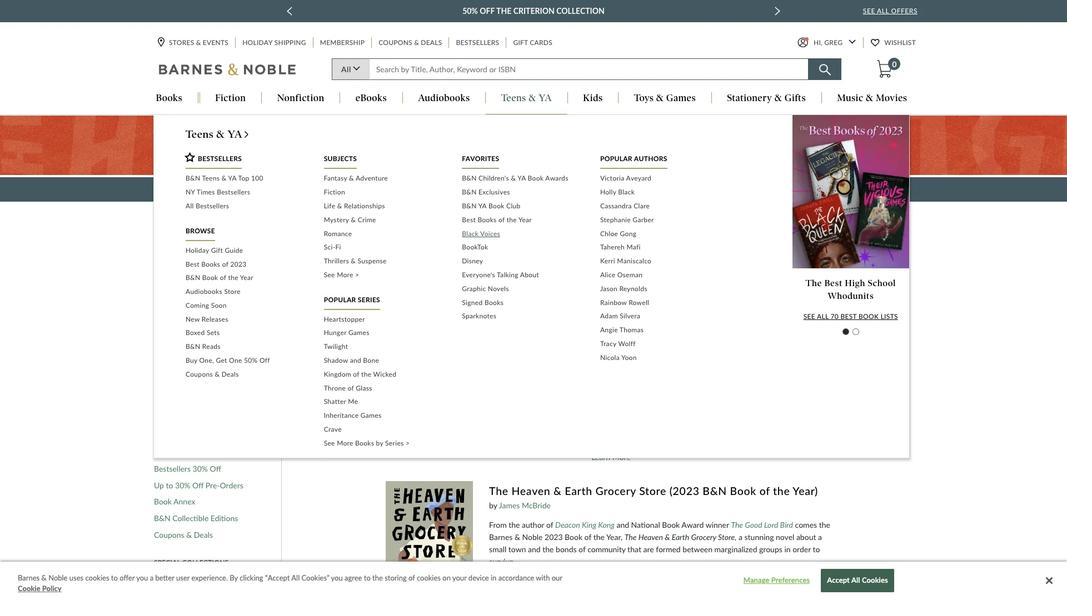 Task type: describe. For each thing, give the bounding box(es) containing it.
favorites inside the book store main content
[[193, 273, 230, 282]]

list for favorites
[[462, 172, 583, 324]]

0 vertical spatial coupons & deals link
[[377, 38, 443, 48]]

chloe
[[600, 229, 618, 238]]

titles,
[[536, 241, 553, 250]]

teens & ya button
[[486, 93, 567, 115]]

high
[[845, 278, 865, 289]]

books inside heartstopper hunger games twilight shadow and bone kingdom of the wicked throne of glass shatter me inheritance games crave see more books by series >
[[355, 439, 374, 447]]

1,
[[169, 448, 175, 457]]

bestsellers down 1,
[[154, 464, 191, 474]]

previous slide / item image
[[287, 7, 293, 16]]

book left lists
[[859, 312, 879, 320]]

best inside holiday gift guide best books of 2023 b&n book of the year audiobooks store coming soon new releases boxed sets b&n reads buy one, get one 50% off coupons & deals
[[186, 260, 199, 268]]

the inside b&n children's & ya book awards b&n exclusives b&n ya book club best books of the year black voices booktok disney everyone's talking about graphic novels signed books sparknotes
[[507, 216, 517, 224]]

teens for the teens & ya button
[[501, 93, 526, 104]]

reads
[[202, 342, 221, 351]]

crave link
[[324, 423, 445, 437]]

holiday shipping link
[[241, 38, 307, 48]]

popular authors heading
[[600, 155, 667, 169]]

times
[[197, 188, 215, 196]]

chloe gong link
[[600, 227, 722, 241]]

favorites heading
[[462, 155, 499, 169]]

the book store main content
[[0, 115, 1067, 600]]

ny inside the book store main content
[[154, 354, 164, 364]]

special for special sections
[[563, 277, 605, 293]]

2 horizontal spatial deals
[[421, 39, 442, 47]]

fiction inside fantasy & adventure fiction life & relationships mystery & crime romance sci-fi thrillers & suspense see more >
[[324, 188, 345, 196]]

b&n top 100
[[154, 305, 200, 314]]

king
[[582, 520, 596, 530]]

b&n left podcast
[[736, 576, 753, 586]]

heaven for store,
[[638, 532, 663, 542]]

the inside the book store discover the best books to read right now including trending titles, bookseller recommendations, new releases and more.
[[474, 218, 505, 240]]

store,
[[718, 532, 737, 542]]

store inside holiday gift guide best books of 2023 b&n book of the year audiobooks store coming soon new releases boxed sets b&n reads buy one, get one 50% off coupons & deals
[[224, 287, 241, 296]]

about for a
[[796, 532, 816, 542]]

series inside heading
[[358, 295, 380, 304]]

2 vertical spatial grocery
[[618, 576, 643, 586]]

2 horizontal spatial guide
[[670, 184, 694, 195]]

bestsellers down b&n teens & ya top 100 'link'
[[217, 188, 250, 196]]

list for popular series
[[324, 313, 445, 451]]

best right 70 on the bottom
[[841, 312, 857, 320]]

nicola
[[600, 353, 620, 362]]

the left user
[[154, 574, 167, 583]]

store down a stunning novel about a small town and the bonds of community that are formed between marginalized groups in order to survive.
[[645, 576, 662, 586]]

off up bestsellers link
[[480, 6, 495, 16]]

of up glass
[[353, 370, 359, 378]]

on for gift
[[518, 184, 528, 195]]

stores & events link
[[158, 38, 230, 48]]

bestsellers left gift cards
[[456, 39, 499, 47]]

clicking
[[240, 574, 263, 582]]

2 horizontal spatial coupons
[[379, 39, 412, 47]]

list for browse
[[186, 244, 307, 382]]

special values
[[154, 432, 207, 441]]

holiday for holiday gift guide
[[154, 288, 180, 298]]

b&n down holiday gift guide on the top left of the page
[[154, 305, 170, 314]]

shadow
[[324, 356, 348, 365]]

subjects
[[324, 155, 357, 163]]

thrillers
[[324, 257, 349, 265]]

toys & games button
[[619, 93, 711, 105]]

get inside the book store main content
[[177, 448, 190, 457]]

lord
[[764, 520, 778, 530]]

and inside and read more about james mcbride on
[[784, 576, 796, 586]]

holiday gift guide best books of 2023 b&n book of the year audiobooks store coming soon new releases boxed sets b&n reads buy one, get one 50% off coupons & deals
[[186, 246, 270, 378]]

100 up teens & ya top 100
[[187, 305, 200, 314]]

see inside heartstopper hunger games twilight shadow and bone kingdom of the wicked throne of glass shatter me inheritance games crave see more books by series >
[[324, 439, 335, 447]]

b&n left exclusives
[[462, 188, 477, 196]]

popular series heading
[[324, 295, 380, 310]]

nicola yoon link
[[600, 351, 722, 365]]

0 vertical spatial favorites
[[462, 155, 499, 163]]

bestsellers inside heading
[[198, 155, 242, 163]]

(2023
[[669, 485, 699, 497]]

james inside and read more about james mcbride on
[[511, 589, 532, 598]]

browse
[[186, 227, 215, 235]]

holiday gift guide link for b&n top 100
[[154, 288, 217, 298]]

fiction inside button
[[215, 93, 246, 104]]

& inside the heaven & earth grocery store (2023 b&n book of the year) by james mcbride
[[554, 485, 562, 497]]

see all 70 best book lists
[[803, 312, 898, 320]]

of down best books of 2023 "link"
[[220, 274, 226, 282]]

buy 1, get 1 50% off
[[154, 448, 227, 457]]

list for popular authors
[[600, 172, 722, 365]]

gifts
[[785, 93, 806, 104]]

1 horizontal spatial a
[[739, 532, 742, 542]]

of inside a stunning novel about a small town and the bonds of community that are formed between marginalized groups in order to survive.
[[579, 545, 586, 554]]

of inside b&n children's & ya book awards b&n exclusives b&n ya book club best books of the year black voices booktok disney everyone's talking about graphic novels signed books sparknotes
[[499, 216, 505, 224]]

booktok
[[462, 243, 488, 251]]

accept
[[827, 576, 850, 585]]

shadow and bone link
[[324, 354, 445, 368]]

the right "find"
[[393, 184, 407, 195]]

1 vertical spatial coming soon link
[[154, 387, 199, 397]]

the inside the heaven & earth grocery store (2023 b&n book of the year) by james mcbride
[[489, 485, 508, 497]]

to left offer on the left bottom
[[111, 574, 118, 582]]

100 down boxed
[[185, 338, 198, 347]]

off inside holiday gift guide best books of 2023 b&n book of the year audiobooks store coming soon new releases boxed sets b&n reads buy one, get one 50% off coupons & deals
[[259, 356, 270, 365]]

coming inside holiday gift guide best books of 2023 b&n book of the year audiobooks store coming soon new releases boxed sets b&n reads buy one, get one 50% off coupons & deals
[[186, 301, 209, 309]]

heaven for store
[[512, 485, 550, 497]]

heartstopper
[[324, 315, 365, 323]]

grocery for store
[[595, 485, 636, 497]]

top inside b&n teens & ya top 100 ny times bestsellers all bestsellers
[[238, 174, 249, 183]]

teens inside b&n teens & ya top 100 ny times bestsellers all bestsellers
[[202, 174, 220, 183]]

gift left for
[[443, 184, 459, 195]]

ny inside b&n teens & ya top 100 ny times bestsellers all bestsellers
[[186, 188, 195, 196]]

2 horizontal spatial a
[[818, 532, 822, 542]]

gong
[[620, 229, 637, 238]]

off left pre-
[[192, 481, 204, 490]]

to inside a stunning novel about a small town and the bonds of community that are formed between marginalized groups in order to survive.
[[813, 545, 820, 554]]

ya inside button
[[539, 93, 552, 104]]

1 horizontal spatial 30%
[[193, 464, 208, 474]]

the inside the heaven & earth grocery store (2023 b&n book of the year) by james mcbride
[[773, 485, 790, 497]]

hi,
[[814, 39, 823, 47]]

2 vertical spatial 2023
[[218, 574, 236, 583]]

offers
[[891, 7, 918, 15]]

b&n down for
[[462, 202, 477, 210]]

privacy alert dialog
[[0, 562, 1067, 600]]

the right the from
[[509, 520, 520, 530]]

hunger
[[324, 329, 347, 337]]

books icon image
[[552, 308, 670, 386]]

customer favorites
[[154, 273, 230, 282]]

holly black link
[[600, 186, 722, 200]]

2 vertical spatial games
[[361, 411, 381, 420]]

b&n book of the year link
[[186, 271, 307, 285]]

poured
[[674, 576, 699, 586]]

coming soon icon image
[[433, 308, 552, 386]]

gift down customer favorites
[[182, 288, 195, 298]]

earth for store,
[[672, 532, 689, 542]]

buy 1, get 1 50% off link
[[154, 448, 227, 457]]

gift left 'cards'
[[513, 39, 528, 47]]

ya up the 'b&n exclusives' link
[[518, 174, 526, 183]]

b&n up holiday gift guide on the top left of the page
[[186, 274, 200, 282]]

read inside and read more about james mcbride on
[[798, 576, 813, 586]]

guide for holiday gift guide
[[197, 288, 217, 298]]

the inside barnes & noble uses cookies to offer you a better user experience. by clicking "accept all cookies" you agree to the storing of cookies on your device in accordance with our cookie policy
[[372, 574, 383, 582]]

b&n inside b&n teens & ya top 100 ny times bestsellers all bestsellers
[[186, 174, 200, 183]]

pre-
[[206, 481, 220, 490]]

and up year,
[[617, 520, 629, 530]]

whodunits
[[828, 290, 874, 301]]

ya up bestsellers heading
[[228, 128, 242, 141]]

coupons inside holiday gift guide best books of 2023 b&n book of the year audiobooks store coming soon new releases boxed sets b&n reads buy one, get one 50% off coupons & deals
[[186, 370, 213, 378]]

the right the with
[[551, 576, 563, 586]]

up
[[154, 481, 164, 490]]

b&n down book annex link
[[154, 514, 170, 523]]

signed books link
[[462, 296, 583, 310]]

sparknotes
[[462, 312, 496, 320]]

bestsellers down the times
[[196, 202, 229, 210]]

toys & games
[[634, 93, 696, 104]]

best inside the book store main content
[[169, 574, 184, 583]]

the heaven & earth grocery store,
[[625, 532, 737, 542]]

& inside b&n children's & ya book awards b&n exclusives b&n ya book club best books of the year black voices booktok disney everyone's talking about graphic novels signed books sparknotes
[[511, 174, 516, 183]]

all inside barnes & noble uses cookies to offer you a better user experience. by clicking "accept all cookies" you agree to the storing of cookies on your device in accordance with our cookie policy
[[291, 574, 300, 582]]

yoon
[[621, 353, 637, 362]]

the down kong
[[593, 532, 605, 542]]

clare
[[634, 202, 650, 210]]

music
[[837, 93, 863, 104]]

awards
[[545, 174, 568, 183]]

read inside the book store discover the best books to read right now including trending titles, bookseller recommendations, new releases and more.
[[430, 241, 443, 250]]

book up the heaven & earth grocery store,
[[662, 520, 680, 530]]

top down holiday gift guide on the top left of the page
[[172, 305, 185, 314]]

all inside button
[[851, 576, 860, 585]]

by inside heartstopper hunger games twilight shadow and bone kingdom of the wicked throne of glass shatter me inheritance games crave see more books by series >
[[376, 439, 383, 447]]

in inside a stunning novel about a small town and the bonds of community that are formed between marginalized groups in order to survive.
[[784, 545, 791, 554]]

soon inside the book store main content
[[182, 387, 199, 397]]

top up times®
[[170, 338, 183, 347]]

logo image
[[159, 63, 297, 79]]

groups
[[759, 545, 782, 554]]

holiday gift guide link for best books of 2023
[[186, 244, 307, 258]]

the right over:
[[721, 576, 734, 586]]

the up 'store,'
[[731, 520, 743, 530]]

everyone
[[476, 184, 515, 195]]

2 vertical spatial earth
[[599, 576, 616, 586]]

100 right boxed
[[208, 321, 222, 331]]

audiobooks inside holiday gift guide best books of 2023 b&n book of the year audiobooks store coming soon new releases boxed sets b&n reads buy one, get one 50% off coupons & deals
[[186, 287, 222, 296]]

podcast
[[755, 576, 782, 586]]

the heaven & earth grocery store (2023 b&n book of the year) link
[[489, 484, 836, 500]]

all left 70 on the bottom
[[817, 312, 829, 320]]

best inside b&n children's & ya book awards b&n exclusives b&n ya book club best books of the year black voices booktok disney everyone's talking about graphic novels signed books sparknotes
[[462, 216, 476, 224]]

barnes inside comes the barnes & noble 2023 book of the year,
[[489, 532, 513, 542]]

store inside the book store discover the best books to read right now including trending titles, bookseller recommendations, new releases and more.
[[553, 218, 593, 240]]

> inside heartstopper hunger games twilight shadow and bone kingdom of the wicked throne of glass shatter me inheritance games crave see more books by series >
[[406, 439, 410, 447]]

off up pre-
[[210, 464, 221, 474]]

1 vertical spatial about
[[530, 576, 549, 586]]

list
[[552, 184, 567, 195]]

year,
[[606, 532, 623, 542]]

book up find the perfect gift for everyone on your list shop our holiday gift guide
[[528, 174, 544, 183]]

all bestsellers link
[[186, 200, 307, 213]]

of inside the heaven & earth grocery store (2023 b&n book of the year) by james mcbride
[[760, 485, 770, 497]]

relationships
[[344, 202, 385, 210]]

new releases icon image
[[314, 308, 433, 386]]

the inside holiday gift guide best books of 2023 b&n book of the year audiobooks store coming soon new releases boxed sets b&n reads buy one, get one 50% off coupons & deals
[[228, 274, 238, 282]]

2 vertical spatial coupons & deals link
[[154, 530, 213, 540]]

of left glass
[[348, 384, 354, 392]]

1 cookies from the left
[[85, 574, 109, 582]]

of up b&n book of the year link
[[222, 260, 228, 268]]

audiobooks button
[[403, 93, 485, 105]]

kids for kids
[[583, 93, 603, 104]]

book inside the book store discover the best books to read right now including trending titles, bookseller recommendations, new releases and more.
[[510, 218, 549, 240]]

popular for popular series
[[324, 295, 356, 304]]

learn for learn more
[[591, 452, 610, 462]]

b&n up ny times® bestsellers
[[186, 342, 200, 351]]

membership
[[320, 39, 365, 47]]

the inside 50% off the criterion collection link
[[496, 6, 511, 16]]

more inside fantasy & adventure fiction life & relationships mystery & crime romance sci-fi thrillers & suspense see more >
[[337, 271, 353, 279]]

exclusives
[[479, 188, 510, 196]]

get inside holiday gift guide best books of 2023 b&n book of the year audiobooks store coming soon new releases boxed sets b&n reads buy one, get one 50% off coupons & deals
[[216, 356, 227, 365]]

mafi
[[627, 243, 641, 251]]

teens & ya top 100
[[154, 321, 222, 331]]

1 more from the left
[[510, 576, 528, 586]]

all inside 'link'
[[341, 65, 351, 74]]

> inside fantasy & adventure fiction life & relationships mystery & crime romance sci-fi thrillers & suspense see more >
[[355, 271, 359, 279]]

about for james
[[489, 589, 509, 598]]

kids top 100 link
[[154, 338, 198, 348]]

a inside barnes & noble uses cookies to offer you a better user experience. by clicking "accept all cookies" you agree to the storing of cookies on your device in accordance with our cookie policy
[[150, 574, 153, 582]]

0 button
[[876, 58, 901, 79]]

policy
[[42, 584, 61, 593]]

of inside comes the barnes & noble 2023 book of the year,
[[584, 532, 591, 542]]

1 vertical spatial coupons & deals link
[[186, 368, 307, 382]]

books button
[[141, 93, 198, 105]]

2 vertical spatial heaven
[[565, 576, 590, 586]]

see all 70 best book lists link
[[803, 312, 898, 320]]

offer
[[120, 574, 135, 582]]

0 vertical spatial coming soon link
[[186, 299, 307, 313]]

of down collections
[[209, 574, 216, 583]]

toys
[[634, 93, 654, 104]]

the inside the book store discover the best books to read right now including trending titles, bookseller recommendations, new releases and more.
[[372, 241, 383, 250]]

gift up cassandra clare "link"
[[651, 184, 667, 195]]

list for subjects
[[324, 172, 445, 282]]

to right up
[[166, 481, 173, 490]]

rowell
[[629, 298, 649, 307]]

good
[[745, 520, 762, 530]]

me
[[348, 398, 358, 406]]

see all offers
[[863, 7, 918, 15]]

kids top 100
[[154, 338, 198, 347]]

more inside the book store main content
[[612, 452, 631, 462]]

shatter
[[324, 398, 346, 406]]

2 vertical spatial releases
[[368, 389, 397, 399]]

our
[[552, 574, 562, 582]]

noble inside comes the barnes & noble 2023 book of the year,
[[522, 532, 543, 542]]

1 vertical spatial new releases
[[350, 389, 397, 399]]

list containing b&n teens & ya top 100
[[186, 172, 307, 213]]

book down exclusives
[[489, 202, 504, 210]]

talking
[[497, 271, 518, 279]]

between
[[683, 545, 712, 554]]

0 horizontal spatial new
[[154, 371, 170, 380]]

victoria
[[600, 174, 624, 183]]

book inside book annex link
[[154, 497, 172, 506]]

find the perfect gift for everyone on your list shop our holiday gift guide
[[373, 184, 694, 195]]

& inside barnes & noble uses cookies to offer you a better user experience. by clicking "accept all cookies" you agree to the storing of cookies on your device in accordance with our cookie policy
[[41, 574, 47, 582]]



Task type: vqa. For each thing, say whether or not it's contained in the screenshot.
'Available within 2 business hours'
no



Task type: locate. For each thing, give the bounding box(es) containing it.
of right storing
[[409, 574, 415, 582]]

teens up the times
[[202, 174, 220, 183]]

annex
[[173, 497, 195, 506]]

your
[[452, 574, 467, 582]]

1 horizontal spatial favorites
[[462, 155, 499, 163]]

year down best books of 2023 "link"
[[240, 274, 253, 282]]

coming soon link up boxed sets link on the bottom of page
[[186, 299, 307, 313]]

learn more link
[[591, 452, 631, 462]]

new right throne
[[350, 389, 366, 399]]

grocery up 'between'
[[691, 532, 716, 542]]

0 vertical spatial ny
[[186, 188, 195, 196]]

maniscalco
[[617, 257, 651, 265]]

1 vertical spatial heaven
[[638, 532, 663, 542]]

about
[[520, 271, 539, 279]]

2 vertical spatial special
[[154, 559, 181, 567]]

1 horizontal spatial releases
[[202, 315, 228, 323]]

1 horizontal spatial audiobooks
[[418, 93, 470, 104]]

books inside holiday gift guide best books of 2023 b&n book of the year audiobooks store coming soon new releases boxed sets b&n reads buy one, get one 50% off coupons & deals
[[201, 260, 220, 268]]

see left offers in the right of the page
[[863, 7, 875, 15]]

perfect
[[410, 184, 440, 195]]

50% up bestsellers link
[[462, 6, 478, 16]]

on left 'your'
[[518, 184, 528, 195]]

see inside fantasy & adventure fiction life & relationships mystery & crime romance sci-fi thrillers & suspense see more >
[[324, 271, 335, 279]]

the up that
[[625, 532, 637, 542]]

top up ny times bestsellers link
[[238, 174, 249, 183]]

50% inside the book store main content
[[198, 448, 214, 457]]

0 horizontal spatial popular
[[324, 295, 356, 304]]

and right podcast
[[784, 576, 796, 586]]

new releases link for teens & ya top 100
[[154, 371, 201, 381]]

next slide / item image
[[775, 7, 780, 16]]

bestsellers 30% off
[[154, 464, 221, 474]]

all inside b&n teens & ya top 100 ny times bestsellers all bestsellers
[[186, 202, 194, 210]]

series inside heartstopper hunger games twilight shadow and bone kingdom of the wicked throne of glass shatter me inheritance games crave see more books by series >
[[385, 439, 404, 447]]

0 horizontal spatial a
[[150, 574, 153, 582]]

teens for teens & ya link
[[186, 128, 214, 141]]

teens up bestsellers image
[[186, 128, 214, 141]]

1 horizontal spatial year
[[518, 216, 532, 224]]

teens & ya up bestsellers heading
[[186, 128, 242, 141]]

that
[[628, 545, 641, 554]]

1 vertical spatial special
[[154, 432, 181, 441]]

0 vertical spatial read
[[430, 241, 443, 250]]

0 vertical spatial new
[[186, 315, 200, 323]]

suspense
[[358, 257, 387, 265]]

formed
[[656, 545, 681, 554]]

graphic novels link
[[462, 282, 583, 296]]

teens up kids top 100
[[154, 321, 174, 331]]

and inside heartstopper hunger games twilight shadow and bone kingdom of the wicked throne of glass shatter me inheritance games crave see more books by series >
[[350, 356, 361, 365]]

popular inside heading
[[600, 155, 632, 163]]

games inside button
[[666, 93, 696, 104]]

1 horizontal spatial by
[[376, 439, 383, 447]]

about inside a stunning novel about a small town and the bonds of community that are formed between marginalized groups in order to survive.
[[796, 532, 816, 542]]

2023
[[230, 260, 247, 268], [545, 532, 563, 542], [218, 574, 236, 583]]

fiction down logo
[[215, 93, 246, 104]]

mcbride inside and read more about james mcbride on
[[534, 589, 562, 598]]

holiday for holiday shipping
[[242, 39, 273, 47]]

bookseller
[[555, 241, 588, 250]]

deacon king kong link
[[555, 520, 615, 530]]

0 vertical spatial soon
[[211, 301, 227, 309]]

bestsellers down reads at bottom
[[195, 354, 232, 364]]

buy inside the book store main content
[[154, 448, 167, 457]]

book inside holiday gift guide best books of 2023 b&n book of the year audiobooks store coming soon new releases boxed sets b&n reads buy one, get one 50% off coupons & deals
[[202, 274, 218, 282]]

1 vertical spatial games
[[348, 329, 369, 337]]

1 vertical spatial 2023
[[545, 532, 563, 542]]

kong
[[598, 520, 615, 530]]

barnes up "cookie"
[[18, 574, 40, 582]]

0 vertical spatial releases
[[202, 315, 228, 323]]

50% inside holiday gift guide best books of 2023 b&n book of the year audiobooks store coming soon new releases boxed sets b&n reads buy one, get one 50% off coupons & deals
[[244, 356, 258, 365]]

heaven inside the heaven & earth grocery store (2023 b&n book of the year) by james mcbride
[[512, 485, 550, 497]]

0 horizontal spatial deals
[[194, 530, 213, 539]]

0 horizontal spatial 30%
[[175, 481, 190, 490]]

more inside and read more about james mcbride on
[[815, 576, 833, 586]]

list
[[186, 172, 307, 213], [324, 172, 445, 282], [462, 172, 583, 324], [600, 172, 722, 365], [186, 244, 307, 382], [324, 313, 445, 451]]

year inside holiday gift guide best books of 2023 b&n book of the year audiobooks store coming soon new releases boxed sets b&n reads buy one, get one 50% off coupons & deals
[[240, 274, 253, 282]]

more
[[510, 576, 528, 586], [815, 576, 833, 586]]

sci-fi link
[[324, 241, 445, 255]]

aveyard
[[626, 174, 651, 183]]

off down b&n reads link
[[259, 356, 270, 365]]

2023 inside holiday gift guide best books of 2023 b&n book of the year audiobooks store coming soon new releases boxed sets b&n reads buy one, get one 50% off coupons & deals
[[230, 260, 247, 268]]

2 cookies from the left
[[417, 574, 441, 582]]

new releases link for b&n book of the year
[[186, 313, 307, 326]]

holiday inside holiday shipping link
[[242, 39, 273, 47]]

books
[[156, 93, 182, 104], [478, 216, 497, 224], [201, 260, 220, 268], [485, 298, 504, 307], [154, 404, 175, 413], [355, 439, 374, 447], [186, 574, 207, 583]]

teens & ya up the barnes & noble book of the year! the heaven & earth grocery store. shop now image
[[501, 93, 552, 104]]

learn more about the heaven & earth grocery store
[[489, 576, 662, 586]]

mcbride inside the heaven & earth grocery store (2023 b&n book of the year) by james mcbride
[[522, 501, 551, 510]]

book up trending on the top
[[510, 218, 549, 240]]

the inside the best high school whodunits
[[806, 278, 822, 289]]

deals inside the book store main content
[[194, 530, 213, 539]]

2 horizontal spatial releases
[[368, 389, 397, 399]]

club
[[506, 202, 521, 210]]

on for about
[[564, 589, 573, 598]]

0 vertical spatial new releases
[[154, 371, 201, 380]]

1 horizontal spatial learn
[[591, 452, 610, 462]]

2 horizontal spatial heaven
[[638, 532, 663, 542]]

manage preferences button
[[742, 570, 811, 592]]

book inside comes the barnes & noble 2023 book of the year,
[[565, 532, 582, 542]]

coupons inside the book store main content
[[154, 530, 184, 539]]

0 vertical spatial in
[[784, 545, 791, 554]]

guide
[[670, 184, 694, 195], [225, 246, 243, 254], [197, 288, 217, 298]]

1 vertical spatial year
[[240, 274, 253, 282]]

the left bonds
[[543, 545, 554, 554]]

noble inside barnes & noble uses cookies to offer you a better user experience. by clicking "accept all cookies" you agree to the storing of cookies on your device in accordance with our cookie policy
[[48, 574, 68, 582]]

trending
[[508, 241, 534, 250]]

ya inside b&n teens & ya top 100 ny times bestsellers all bestsellers
[[228, 174, 236, 183]]

bestsellers image
[[184, 152, 196, 162]]

0 horizontal spatial >
[[355, 271, 359, 279]]

1
[[192, 448, 196, 457]]

30% up annex
[[175, 481, 190, 490]]

new up boxed
[[186, 315, 200, 323]]

kids inside button
[[583, 93, 603, 104]]

all
[[877, 7, 889, 15], [341, 65, 351, 74], [186, 202, 194, 210], [817, 312, 829, 320], [291, 574, 300, 582], [851, 576, 860, 585]]

games for hunger
[[348, 329, 369, 337]]

1 horizontal spatial fiction
[[324, 188, 345, 196]]

new inside holiday gift guide best books of 2023 b&n book of the year audiobooks store coming soon new releases boxed sets b&n reads buy one, get one 50% off coupons & deals
[[186, 315, 200, 323]]

kids for kids top 100
[[154, 338, 169, 347]]

author
[[522, 520, 544, 530]]

1 vertical spatial series
[[385, 439, 404, 447]]

of up the good lord bird link
[[760, 485, 770, 497]]

0 horizontal spatial coupons
[[154, 530, 184, 539]]

to
[[421, 241, 428, 250], [166, 481, 173, 490], [813, 545, 820, 554], [111, 574, 118, 582], [364, 574, 371, 582]]

subjects heading
[[324, 155, 357, 169]]

teens & ya
[[501, 93, 552, 104], [186, 128, 242, 141]]

0 vertical spatial noble
[[522, 532, 543, 542]]

70
[[831, 312, 839, 320]]

coming up books by subject
[[154, 387, 180, 397]]

noble up policy
[[48, 574, 68, 582]]

accept all cookies button
[[821, 569, 894, 592]]

special down kerri
[[563, 277, 605, 293]]

the inside a stunning novel about a small town and the bonds of community that are formed between marginalized groups in order to survive.
[[543, 545, 554, 554]]

0 horizontal spatial read
[[430, 241, 443, 250]]

to right "agree"
[[364, 574, 371, 582]]

sections
[[609, 277, 658, 293]]

holiday for holiday gift guide best books of 2023 b&n book of the year audiobooks store coming soon new releases boxed sets b&n reads buy one, get one 50% off coupons & deals
[[186, 246, 209, 254]]

buy inside holiday gift guide best books of 2023 b&n book of the year audiobooks store coming soon new releases boxed sets b&n reads buy one, get one 50% off coupons & deals
[[186, 356, 197, 365]]

book up holiday gift guide on the top left of the page
[[202, 274, 218, 282]]

1 vertical spatial popular
[[324, 295, 356, 304]]

award
[[682, 520, 704, 530]]

books
[[400, 241, 419, 250]]

by inside the heaven & earth grocery store (2023 b&n book of the year) by james mcbride
[[489, 501, 497, 510]]

all up browse on the left of page
[[186, 202, 194, 210]]

0 horizontal spatial releases
[[172, 371, 201, 380]]

ya down exclusives
[[478, 202, 487, 210]]

boxed sets link
[[186, 326, 307, 340]]

browse heading
[[186, 227, 215, 241]]

kids down search by title, author, keyword or isbn text field
[[583, 93, 603, 104]]

b&n up for
[[462, 174, 477, 183]]

a up marginalized
[[739, 532, 742, 542]]

popular inside heading
[[324, 295, 356, 304]]

user image
[[797, 38, 808, 48]]

the up glass
[[361, 370, 371, 378]]

2023 inside comes the barnes & noble 2023 book of the year,
[[545, 532, 563, 542]]

2 horizontal spatial earth
[[672, 532, 689, 542]]

0 horizontal spatial series
[[358, 295, 380, 304]]

None field
[[369, 59, 809, 80]]

0 horizontal spatial by
[[177, 404, 185, 413]]

teens inside the book store main content
[[154, 321, 174, 331]]

to right books at the left top
[[421, 241, 428, 250]]

0 horizontal spatial new releases
[[154, 371, 201, 380]]

of right bonds
[[579, 545, 586, 554]]

soon inside holiday gift guide best books of 2023 b&n book of the year audiobooks store coming soon new releases boxed sets b&n reads buy one, get one 50% off coupons & deals
[[211, 301, 227, 309]]

tahereh mafi link
[[600, 241, 722, 255]]

1 vertical spatial kids
[[154, 338, 169, 347]]

0 horizontal spatial learn
[[489, 576, 508, 586]]

on left "your"
[[443, 574, 451, 582]]

heaven up the are
[[638, 532, 663, 542]]

see down thrillers
[[324, 271, 335, 279]]

teens & ya for the teens & ya button
[[501, 93, 552, 104]]

list containing fantasy & adventure
[[324, 172, 445, 282]]

stephanie
[[600, 216, 631, 224]]

see left 70 on the bottom
[[803, 312, 815, 320]]

2023 up bonds
[[545, 532, 563, 542]]

b&n teens & ya top 100 ny times bestsellers all bestsellers
[[186, 174, 263, 210]]

kids inside the book store main content
[[154, 338, 169, 347]]

0 horizontal spatial earth
[[565, 485, 592, 497]]

a
[[739, 532, 742, 542], [818, 532, 822, 542], [150, 574, 153, 582]]

& inside comes the barnes & noble 2023 book of the year,
[[515, 532, 520, 542]]

1 you from the left
[[136, 574, 148, 582]]

special for special values
[[154, 432, 181, 441]]

deals down one
[[222, 370, 239, 378]]

1 horizontal spatial earth
[[599, 576, 616, 586]]

twilight
[[324, 342, 348, 351]]

2 you from the left
[[331, 574, 343, 582]]

ya inside the book store main content
[[183, 321, 192, 331]]

of inside barnes & noble uses cookies to offer you a better user experience. by clicking "accept all cookies" you agree to the storing of cookies on your device in accordance with our cookie policy
[[409, 574, 415, 582]]

0 vertical spatial year
[[518, 216, 532, 224]]

year inside b&n children's & ya book awards b&n exclusives b&n ya book club best books of the year black voices booktok disney everyone's talking about graphic novels signed books sparknotes
[[518, 216, 532, 224]]

the left criterion
[[496, 6, 511, 16]]

get left one
[[216, 356, 227, 365]]

0 vertical spatial barnes
[[489, 532, 513, 542]]

all right the "accept"
[[851, 576, 860, 585]]

earth for store
[[565, 485, 592, 497]]

book up good
[[730, 485, 756, 497]]

1 horizontal spatial deals
[[222, 370, 239, 378]]

to inside the book store discover the best books to read right now including trending titles, bookseller recommendations, new releases and more.
[[421, 241, 428, 250]]

30%
[[193, 464, 208, 474], [175, 481, 190, 490]]

releases down ny times® bestsellers link in the left of the page
[[172, 371, 201, 380]]

b&n ya book club link
[[462, 200, 583, 213]]

popular for popular authors
[[600, 155, 632, 163]]

guide inside holiday gift guide best books of 2023 b&n book of the year audiobooks store coming soon new releases boxed sets b&n reads buy one, get one 50% off coupons & deals
[[225, 246, 243, 254]]

0 vertical spatial teens & ya
[[501, 93, 552, 104]]

teens for "teens & ya top 100" link
[[154, 321, 174, 331]]

are
[[643, 545, 654, 554]]

games for &
[[666, 93, 696, 104]]

2 horizontal spatial by
[[489, 501, 497, 510]]

Search by Title, Author, Keyword or ISBN text field
[[369, 59, 809, 80]]

coming inside the book store main content
[[154, 387, 180, 397]]

2 vertical spatial 50%
[[198, 448, 214, 457]]

1 vertical spatial fiction
[[324, 188, 345, 196]]

top left sets
[[194, 321, 206, 331]]

releases inside holiday gift guide best books of 2023 b&n book of the year audiobooks store coming soon new releases boxed sets b&n reads buy one, get one 50% off coupons & deals
[[202, 315, 228, 323]]

store inside the heaven & earth grocery store (2023 b&n book of the year) by james mcbride
[[639, 485, 666, 497]]

1 vertical spatial barnes
[[18, 574, 40, 582]]

holiday down browse heading
[[186, 246, 209, 254]]

barnes inside barnes & noble uses cookies to offer you a better user experience. by clicking "accept all cookies" you agree to the storing of cookies on your device in accordance with our cookie policy
[[18, 574, 40, 582]]

the heaven & earth grocery store (2023 b&n book of the year) image
[[385, 481, 473, 600]]

search image
[[819, 64, 831, 76]]

all left offers in the right of the page
[[877, 7, 889, 15]]

2 vertical spatial guide
[[197, 288, 217, 298]]

and inside the book store discover the best books to read right now including trending titles, bookseller recommendations, new releases and more.
[[692, 241, 704, 250]]

list containing b&n children's & ya book awards
[[462, 172, 583, 324]]

the up including
[[474, 218, 505, 240]]

the up james mcbride link
[[489, 485, 508, 497]]

for
[[462, 184, 474, 195]]

romance
[[324, 229, 352, 238]]

2 vertical spatial about
[[489, 589, 509, 598]]

list containing heartstopper
[[324, 313, 445, 451]]

holiday down "aveyard"
[[616, 184, 648, 195]]

ya down b&n top 100 link
[[183, 321, 192, 331]]

list containing victoria aveyard
[[600, 172, 722, 365]]

teens & ya link
[[186, 128, 364, 141]]

all right "accept
[[291, 574, 300, 582]]

the right comes
[[819, 520, 830, 530]]

of up voices
[[499, 216, 505, 224]]

1 vertical spatial soon
[[182, 387, 199, 397]]

0 horizontal spatial in
[[491, 574, 496, 582]]

one
[[229, 356, 242, 365]]

0 vertical spatial games
[[666, 93, 696, 104]]

wicked
[[373, 370, 396, 378]]

teens
[[501, 93, 526, 104], [186, 128, 214, 141], [202, 174, 220, 183], [154, 321, 174, 331]]

2 vertical spatial more
[[612, 452, 631, 462]]

teens & ya for teens & ya link
[[186, 128, 242, 141]]

1 vertical spatial read
[[798, 576, 813, 586]]

all down membership
[[341, 65, 351, 74]]

& inside button
[[866, 93, 873, 104]]

thrillers & suspense link
[[324, 255, 445, 268]]

2 horizontal spatial new
[[350, 389, 366, 399]]

to right order
[[813, 545, 820, 554]]

you right offer on the left bottom
[[136, 574, 148, 582]]

0 horizontal spatial noble
[[48, 574, 68, 582]]

1 horizontal spatial noble
[[522, 532, 543, 542]]

0 horizontal spatial favorites
[[193, 273, 230, 282]]

favorites up holiday gift guide on the top left of the page
[[193, 273, 230, 282]]

james inside the heaven & earth grocery store (2023 b&n book of the year) by james mcbride
[[499, 501, 520, 510]]

2 more from the left
[[815, 576, 833, 586]]

accept all cookies
[[827, 576, 888, 585]]

0 horizontal spatial on
[[443, 574, 451, 582]]

gift inside holiday gift guide best books of 2023 b&n book of the year audiobooks store coming soon new releases boxed sets b&n reads buy one, get one 50% off coupons & deals
[[211, 246, 223, 254]]

1 vertical spatial james
[[511, 589, 532, 598]]

bone
[[363, 356, 379, 365]]

b&n reads link
[[186, 340, 307, 354]]

0 vertical spatial learn
[[591, 452, 610, 462]]

book
[[528, 174, 544, 183], [489, 202, 504, 210], [510, 218, 549, 240], [202, 274, 218, 282], [859, 312, 879, 320], [730, 485, 756, 497], [154, 497, 172, 506], [662, 520, 680, 530], [565, 532, 582, 542]]

teens & ya inside the teens & ya button
[[501, 93, 552, 104]]

1 horizontal spatial more
[[815, 576, 833, 586]]

the left storing
[[372, 574, 383, 582]]

b&n
[[186, 174, 200, 183], [462, 174, 477, 183], [462, 188, 477, 196], [462, 202, 477, 210], [186, 274, 200, 282], [154, 305, 170, 314], [186, 342, 200, 351], [703, 485, 727, 497], [154, 514, 170, 523], [736, 576, 753, 586]]

buy left 1,
[[154, 448, 167, 457]]

1 horizontal spatial you
[[331, 574, 343, 582]]

times®
[[166, 354, 193, 364]]

everyone's
[[462, 271, 495, 279]]

book inside the heaven & earth grocery store (2023 b&n book of the year) by james mcbride
[[730, 485, 756, 497]]

stores & events
[[169, 39, 229, 47]]

jason reynolds link
[[600, 282, 722, 296]]

1 vertical spatial grocery
[[691, 532, 716, 542]]

adam
[[600, 312, 618, 320]]

new up coming soon
[[154, 371, 170, 380]]

more up the heaven & earth grocery store (2023 b&n book of the year) by james mcbride
[[612, 452, 631, 462]]

grocery for store,
[[691, 532, 716, 542]]

book down deacon at the bottom right of page
[[565, 532, 582, 542]]

bestsellers 30% off link
[[154, 464, 221, 474]]

grocery down that
[[618, 576, 643, 586]]

teens inside button
[[501, 93, 526, 104]]

get left 1
[[177, 448, 190, 457]]

books inside button
[[156, 93, 182, 104]]

holiday
[[242, 39, 273, 47], [616, 184, 648, 195], [186, 246, 209, 254], [154, 288, 180, 298]]

new releases link
[[314, 308, 433, 415], [186, 313, 307, 326], [154, 371, 201, 381]]

experience.
[[191, 574, 228, 582]]

0 horizontal spatial barnes
[[18, 574, 40, 582]]

50%
[[462, 6, 478, 16], [244, 356, 258, 365], [198, 448, 214, 457]]

holiday inside holiday gift guide best books of 2023 b&n book of the year audiobooks store coming soon new releases boxed sets b&n reads buy one, get one 50% off coupons & deals
[[186, 246, 209, 254]]

heaven
[[512, 485, 550, 497], [638, 532, 663, 542], [565, 576, 590, 586]]

0 horizontal spatial teens & ya
[[186, 128, 242, 141]]

ny times bestsellers link
[[186, 186, 307, 200]]

nonfiction button
[[262, 93, 340, 105]]

black inside b&n children's & ya book awards b&n exclusives b&n ya book club best books of the year black voices booktok disney everyone's talking about graphic novels signed books sparknotes
[[462, 229, 479, 238]]

criterion
[[513, 6, 555, 16]]

& inside b&n teens & ya top 100 ny times bestsellers all bestsellers
[[222, 174, 226, 183]]

deals
[[421, 39, 442, 47], [222, 370, 239, 378], [194, 530, 213, 539]]

by inside 'books by subject' link
[[177, 404, 185, 413]]

1 vertical spatial earth
[[672, 532, 689, 542]]

deals inside holiday gift guide best books of 2023 b&n book of the year audiobooks store coming soon new releases boxed sets b&n reads buy one, get one 50% off coupons & deals
[[222, 370, 239, 378]]

fiction
[[215, 93, 246, 104], [324, 188, 345, 196]]

barnes & noble book of the year! the heaven & earth grocery store. shop now image
[[0, 116, 1067, 175]]

1 vertical spatial more
[[337, 439, 353, 447]]

0 vertical spatial heaven
[[512, 485, 550, 497]]

1 vertical spatial in
[[491, 574, 496, 582]]

1 horizontal spatial buy
[[186, 356, 197, 365]]

coupons & deals inside the book store main content
[[154, 530, 213, 539]]

the
[[496, 6, 511, 16], [393, 184, 407, 195], [507, 216, 517, 224], [372, 241, 383, 250], [228, 274, 238, 282], [361, 370, 371, 378], [773, 485, 790, 497], [509, 520, 520, 530], [819, 520, 830, 530], [593, 532, 605, 542], [543, 545, 554, 554], [372, 574, 383, 582]]

bestsellers heading
[[184, 152, 242, 169]]

about left our
[[530, 576, 549, 586]]

signed books icon image
[[789, 308, 908, 386]]

editions
[[211, 514, 238, 523]]

& inside holiday gift guide best books of 2023 b&n book of the year audiobooks store coming soon new releases boxed sets b&n reads buy one, get one 50% off coupons & deals
[[215, 370, 220, 378]]

0 horizontal spatial you
[[136, 574, 148, 582]]

0 vertical spatial 50%
[[462, 6, 478, 16]]

0 vertical spatial black
[[618, 188, 635, 196]]

1 vertical spatial 30%
[[175, 481, 190, 490]]

new
[[186, 315, 200, 323], [154, 371, 170, 380], [350, 389, 366, 399]]

stationery & gifts button
[[712, 93, 821, 105]]

wishlist link
[[871, 38, 917, 48]]

on inside barnes & noble uses cookies to offer you a better user experience. by clicking "accept all cookies" you agree to the storing of cookies on your device in accordance with our cookie policy
[[443, 574, 451, 582]]

life
[[324, 202, 335, 210]]

national
[[631, 520, 660, 530]]

the left high
[[806, 278, 822, 289]]

black up now at the left of the page
[[462, 229, 479, 238]]

winner
[[706, 520, 729, 530]]

see more > link
[[324, 268, 445, 282]]

ny times® bestsellers
[[154, 354, 232, 364]]

0 vertical spatial get
[[216, 356, 227, 365]]

poured over: the b&n podcast link
[[674, 576, 782, 586]]

special for special collections
[[154, 559, 181, 567]]

grocery down learn more link
[[595, 485, 636, 497]]

cart image
[[877, 60, 892, 78]]

2 vertical spatial deals
[[194, 530, 213, 539]]

1 horizontal spatial read
[[798, 576, 813, 586]]

0 vertical spatial coupons
[[379, 39, 412, 47]]

learn for learn more about the heaven & earth grocery store
[[489, 576, 508, 586]]

audiobooks inside button
[[418, 93, 470, 104]]

guide for holiday gift guide best books of 2023 b&n book of the year audiobooks store coming soon new releases boxed sets b&n reads buy one, get one 50% off coupons & deals
[[225, 246, 243, 254]]

0 horizontal spatial more
[[510, 576, 528, 586]]

gift cards link
[[512, 38, 554, 48]]

device
[[468, 574, 489, 582]]

in inside barnes & noble uses cookies to offer you a better user experience. by clicking "accept all cookies" you agree to the storing of cookies on your device in accordance with our cookie policy
[[491, 574, 496, 582]]

black inside victoria aveyard holly black cassandra clare stephanie garber chloe gong tahereh mafi kerri maniscalco alice oseman jason reynolds rainbow rowell adam silvera angie thomas tracy wolff nicola yoon
[[618, 188, 635, 196]]

of right author at the bottom of the page
[[546, 520, 553, 530]]

off right 1
[[216, 448, 227, 457]]

1 horizontal spatial coupons & deals
[[379, 39, 442, 47]]

games right toys at right top
[[666, 93, 696, 104]]

guide up best books of 2023 "link"
[[225, 246, 243, 254]]

1 horizontal spatial on
[[518, 184, 528, 195]]

kids up times®
[[154, 338, 169, 347]]

list containing holiday gift guide
[[186, 244, 307, 382]]

the inside heartstopper hunger games twilight shadow and bone kingdom of the wicked throne of glass shatter me inheritance games crave see more books by series >
[[361, 370, 371, 378]]

in down 'novel'
[[784, 545, 791, 554]]

b&n inside the heaven & earth grocery store (2023 b&n book of the year) by james mcbride
[[703, 485, 727, 497]]

tracy wolff link
[[600, 337, 722, 351]]

down arrow image
[[849, 40, 856, 44]]

earth down award
[[672, 532, 689, 542]]

0 vertical spatial james
[[499, 501, 520, 510]]

deals down the b&n collectible editions link
[[194, 530, 213, 539]]

kerri
[[600, 257, 615, 265]]

1 vertical spatial learn
[[489, 576, 508, 586]]

fiction link
[[324, 186, 445, 200]]

read down order
[[798, 576, 813, 586]]

0 horizontal spatial coming
[[154, 387, 180, 397]]

1 vertical spatial get
[[177, 448, 190, 457]]

guide up cassandra clare "link"
[[670, 184, 694, 195]]



